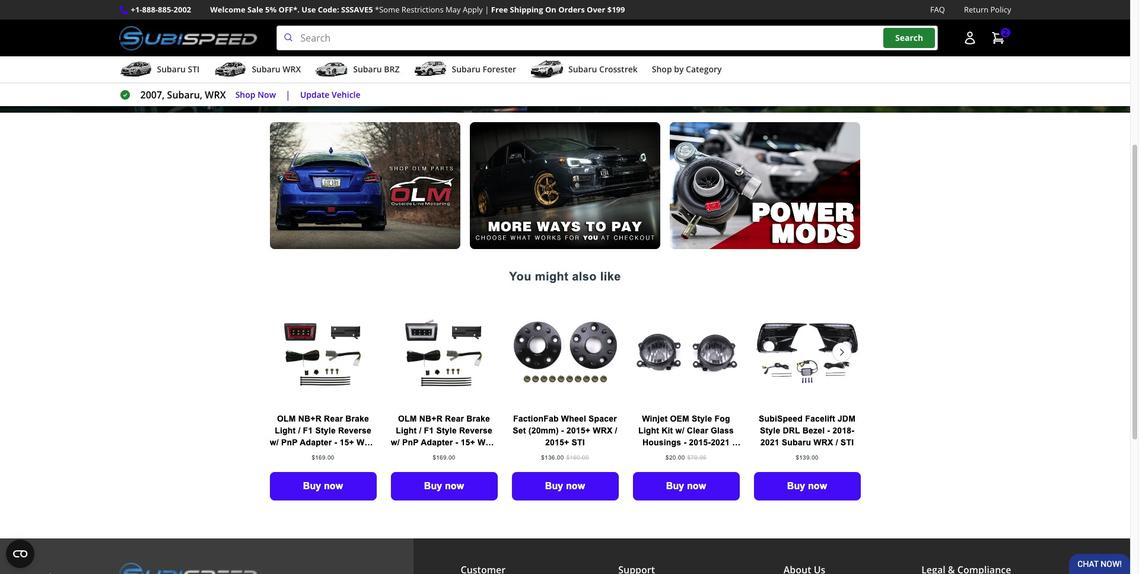 Task type: vqa. For each thing, say whether or not it's contained in the screenshot.
the left STAINLESS
no



Task type: describe. For each thing, give the bounding box(es) containing it.
subaru forester button
[[414, 59, 517, 83]]

use
[[302, 4, 316, 15]]

2
[[1004, 27, 1008, 38]]

free
[[491, 4, 508, 15]]

a subaru sti thumbnail image image
[[119, 61, 152, 78]]

5%
[[265, 4, 277, 15]]

update
[[300, 89, 330, 100]]

shop now link
[[236, 88, 276, 102]]

2007, subaru, wrx
[[140, 89, 226, 102]]

code:
[[318, 4, 339, 15]]

faq link
[[931, 4, 946, 16]]

0 vertical spatial |
[[485, 4, 489, 15]]

brz
[[384, 64, 400, 75]]

888-
[[142, 4, 158, 15]]

apply
[[463, 4, 483, 15]]

subaru crosstrek
[[569, 64, 638, 75]]

now
[[258, 89, 276, 100]]

sale
[[248, 4, 263, 15]]

885-
[[158, 4, 174, 15]]

+1-888-885-2002
[[131, 4, 191, 15]]

return policy link
[[965, 4, 1012, 16]]

open widget image
[[6, 540, 34, 569]]

crosstrek
[[600, 64, 638, 75]]

on
[[546, 4, 557, 15]]

subaru for subaru crosstrek
[[569, 64, 598, 75]]

2007,
[[140, 89, 165, 102]]

off*.
[[279, 4, 300, 15]]

return
[[965, 4, 989, 15]]

2 subispeed logo image from the top
[[119, 563, 257, 575]]

welcome sale 5% off*. use code: sssave5
[[210, 4, 373, 15]]

update vehicle
[[300, 89, 361, 100]]

subaru brz button
[[315, 59, 400, 83]]

search input field
[[276, 26, 938, 51]]

subaru for subaru forester
[[452, 64, 481, 75]]

sti
[[188, 64, 200, 75]]

shop now
[[236, 89, 276, 100]]

*some restrictions may apply | free shipping on orders over $199
[[375, 4, 626, 15]]

vehicle
[[332, 89, 361, 100]]

subaru for subaru sti
[[157, 64, 186, 75]]

shop for shop by category
[[652, 64, 672, 75]]

sssave5
[[341, 4, 373, 15]]

subaru for subaru brz
[[353, 64, 382, 75]]

subaru wrx
[[252, 64, 301, 75]]



Task type: locate. For each thing, give the bounding box(es) containing it.
wrx
[[283, 64, 301, 75], [205, 89, 226, 102]]

3 subaru from the left
[[353, 64, 382, 75]]

over
[[587, 4, 606, 15]]

subaru left forester
[[452, 64, 481, 75]]

1 horizontal spatial |
[[485, 4, 489, 15]]

return policy
[[965, 4, 1012, 15]]

2 subaru from the left
[[252, 64, 281, 75]]

1 subispeed logo image from the top
[[119, 26, 257, 51]]

subaru inside subaru crosstrek dropdown button
[[569, 64, 598, 75]]

wrx inside dropdown button
[[283, 64, 301, 75]]

subaru crosstrek button
[[531, 59, 638, 83]]

orders
[[559, 4, 585, 15]]

subispeed logo image
[[119, 26, 257, 51], [119, 563, 257, 575]]

1 horizontal spatial shop
[[652, 64, 672, 75]]

| right now
[[286, 89, 291, 102]]

subaru wrx button
[[214, 59, 301, 83]]

may
[[446, 4, 461, 15]]

forester
[[483, 64, 517, 75]]

policy
[[991, 4, 1012, 15]]

+1-
[[131, 4, 142, 15]]

category
[[686, 64, 722, 75]]

shipping
[[510, 4, 544, 15]]

a subaru wrx thumbnail image image
[[214, 61, 247, 78]]

1 vertical spatial subispeed logo image
[[119, 563, 257, 575]]

0 vertical spatial subispeed logo image
[[119, 26, 257, 51]]

subaru sti button
[[119, 59, 200, 83]]

search button
[[884, 28, 936, 48]]

subaru for subaru wrx
[[252, 64, 281, 75]]

by
[[675, 64, 684, 75]]

subaru left the crosstrek
[[569, 64, 598, 75]]

button image
[[963, 31, 978, 45]]

2 button
[[986, 26, 1012, 50]]

subaru inside subaru forester dropdown button
[[452, 64, 481, 75]]

subaru inside 'subaru sti' dropdown button
[[157, 64, 186, 75]]

*some
[[375, 4, 400, 15]]

subaru up now
[[252, 64, 281, 75]]

subaru inside the subaru brz dropdown button
[[353, 64, 382, 75]]

update vehicle button
[[300, 88, 361, 102]]

+1-888-885-2002 link
[[131, 4, 191, 16]]

|
[[485, 4, 489, 15], [286, 89, 291, 102]]

subaru forester
[[452, 64, 517, 75]]

4 subaru from the left
[[452, 64, 481, 75]]

faq
[[931, 4, 946, 15]]

1 vertical spatial wrx
[[205, 89, 226, 102]]

search
[[896, 32, 924, 44]]

0 horizontal spatial shop
[[236, 89, 256, 100]]

restrictions
[[402, 4, 444, 15]]

1 horizontal spatial wrx
[[283, 64, 301, 75]]

subaru inside subaru wrx dropdown button
[[252, 64, 281, 75]]

1 subaru from the left
[[157, 64, 186, 75]]

shop by category
[[652, 64, 722, 75]]

0 horizontal spatial wrx
[[205, 89, 226, 102]]

| left free
[[485, 4, 489, 15]]

subaru
[[157, 64, 186, 75], [252, 64, 281, 75], [353, 64, 382, 75], [452, 64, 481, 75], [569, 64, 598, 75]]

shop left now
[[236, 89, 256, 100]]

$199
[[608, 4, 626, 15]]

a subaru crosstrek thumbnail image image
[[531, 61, 564, 78]]

welcome
[[210, 4, 246, 15]]

wrx down the "a subaru wrx thumbnail image"
[[205, 89, 226, 102]]

1 vertical spatial |
[[286, 89, 291, 102]]

subaru brz
[[353, 64, 400, 75]]

a subaru forester thumbnail image image
[[414, 61, 447, 78]]

5 subaru from the left
[[569, 64, 598, 75]]

1 vertical spatial shop
[[236, 89, 256, 100]]

wrx up update
[[283, 64, 301, 75]]

subaru,
[[167, 89, 203, 102]]

0 vertical spatial shop
[[652, 64, 672, 75]]

shop left by
[[652, 64, 672, 75]]

subaru left brz
[[353, 64, 382, 75]]

0 vertical spatial wrx
[[283, 64, 301, 75]]

a subaru brz thumbnail image image
[[315, 61, 349, 78]]

shop inside dropdown button
[[652, 64, 672, 75]]

subaru sti
[[157, 64, 200, 75]]

0 horizontal spatial |
[[286, 89, 291, 102]]

shop for shop now
[[236, 89, 256, 100]]

2002
[[174, 4, 191, 15]]

shop by category button
[[652, 59, 722, 83]]

subaru left sti
[[157, 64, 186, 75]]

shop
[[652, 64, 672, 75], [236, 89, 256, 100]]



